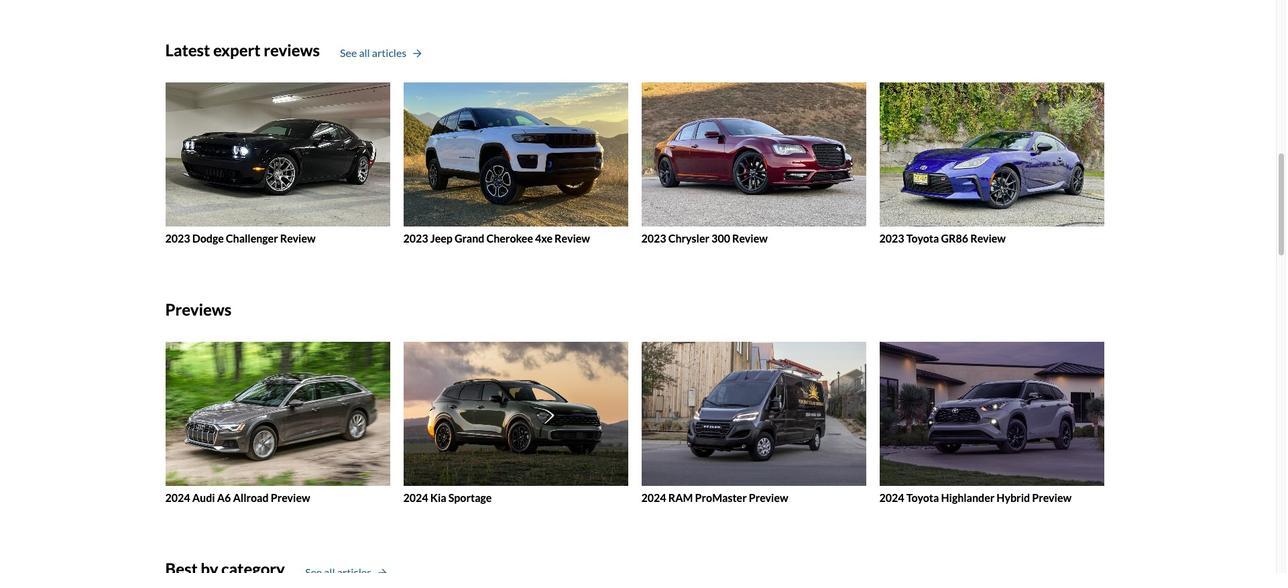 Task type: locate. For each thing, give the bounding box(es) containing it.
latest expert reviews
[[165, 40, 320, 60]]

2023 chrysler 300 review link
[[641, 82, 866, 245]]

review
[[280, 232, 316, 245], [555, 232, 590, 245], [732, 232, 768, 245], [970, 232, 1006, 245]]

review inside 2023 toyota gr86 review link
[[970, 232, 1006, 245]]

2024 toyota highlander hybrid preview image
[[879, 342, 1104, 486]]

1 preview from the left
[[271, 491, 310, 504]]

hybrid
[[997, 491, 1030, 504]]

2023 for 2023 chrysler 300 review
[[641, 232, 666, 245]]

2 toyota from the top
[[906, 491, 939, 504]]

2 2023 from the left
[[403, 232, 428, 245]]

toyota
[[906, 232, 939, 245], [906, 491, 939, 504]]

2023 left dodge
[[165, 232, 190, 245]]

2024
[[165, 491, 190, 504], [403, 491, 428, 504], [641, 491, 666, 504], [879, 491, 904, 504]]

0 vertical spatial arrow right image
[[413, 49, 421, 59]]

1 2023 from the left
[[165, 232, 190, 245]]

2 horizontal spatial preview
[[1032, 491, 1072, 504]]

preview right allroad
[[271, 491, 310, 504]]

a6
[[217, 491, 231, 504]]

2 preview from the left
[[749, 491, 788, 504]]

preview right hybrid
[[1032, 491, 1072, 504]]

1 review from the left
[[280, 232, 316, 245]]

audi
[[192, 491, 215, 504]]

2023 jeep grand cherokee 4xe review
[[403, 232, 590, 245]]

3 preview from the left
[[1032, 491, 1072, 504]]

preview
[[271, 491, 310, 504], [749, 491, 788, 504], [1032, 491, 1072, 504]]

2023
[[165, 232, 190, 245], [403, 232, 428, 245], [641, 232, 666, 245], [879, 232, 904, 245]]

jeep
[[430, 232, 452, 245]]

review right gr86 at the top of page
[[970, 232, 1006, 245]]

latest
[[165, 40, 210, 60]]

review inside 2023 dodge challenger review link
[[280, 232, 316, 245]]

2024 toyota highlander hybrid preview link
[[879, 342, 1104, 504]]

1 toyota from the top
[[906, 232, 939, 245]]

allroad
[[233, 491, 269, 504]]

review for 2023 dodge challenger review
[[280, 232, 316, 245]]

2023 chrysler 300 review
[[641, 232, 768, 245]]

2023 left jeep
[[403, 232, 428, 245]]

1 vertical spatial toyota
[[906, 491, 939, 504]]

toyota left gr86 at the top of page
[[906, 232, 939, 245]]

2023 jeep grand cherokee 4xe review image
[[403, 82, 628, 226]]

4 2023 from the left
[[879, 232, 904, 245]]

2024 ram promaster preview link
[[641, 342, 866, 504]]

review right challenger
[[280, 232, 316, 245]]

articles
[[372, 47, 407, 59]]

3 review from the left
[[732, 232, 768, 245]]

ram
[[668, 491, 693, 504]]

1 vertical spatial arrow right image
[[378, 568, 386, 573]]

3 2024 from the left
[[641, 491, 666, 504]]

1 horizontal spatial arrow right image
[[413, 49, 421, 59]]

toyota left "highlander"
[[906, 491, 939, 504]]

2 review from the left
[[555, 232, 590, 245]]

2023 chrysler 300 review image
[[641, 82, 866, 226]]

2023 for 2023 jeep grand cherokee 4xe review
[[403, 232, 428, 245]]

arrow right image
[[413, 49, 421, 59], [378, 568, 386, 573]]

2024 ram promaster preview
[[641, 491, 788, 504]]

review right 300
[[732, 232, 768, 245]]

0 horizontal spatial preview
[[271, 491, 310, 504]]

4 review from the left
[[970, 232, 1006, 245]]

grand
[[455, 232, 484, 245]]

0 vertical spatial toyota
[[906, 232, 939, 245]]

see
[[340, 47, 357, 59]]

see all articles
[[340, 47, 407, 59]]

4 2024 from the left
[[879, 491, 904, 504]]

2023 left gr86 at the top of page
[[879, 232, 904, 245]]

preview right promaster
[[749, 491, 788, 504]]

2023 dodge challenger review link
[[165, 82, 390, 245]]

review inside 2023 chrysler 300 review link
[[732, 232, 768, 245]]

2024 for 2024 ram promaster preview
[[641, 491, 666, 504]]

review for 2023 toyota gr86 review
[[970, 232, 1006, 245]]

2023 left chrysler
[[641, 232, 666, 245]]

2 2024 from the left
[[403, 491, 428, 504]]

2024 for 2024 toyota highlander hybrid preview
[[879, 491, 904, 504]]

review right 4xe
[[555, 232, 590, 245]]

3 2023 from the left
[[641, 232, 666, 245]]

1 horizontal spatial preview
[[749, 491, 788, 504]]

1 2024 from the left
[[165, 491, 190, 504]]



Task type: vqa. For each thing, say whether or not it's contained in the screenshot.
Highlander's Toyota
yes



Task type: describe. For each thing, give the bounding box(es) containing it.
gr86
[[941, 232, 968, 245]]

preview for 2024 toyota highlander hybrid preview
[[1032, 491, 1072, 504]]

2024 audi a6 allroad preview link
[[165, 342, 390, 504]]

2024 for 2024 kia sportage
[[403, 491, 428, 504]]

2023 toyota gr86 review link
[[879, 82, 1104, 245]]

2024 toyota highlander hybrid preview
[[879, 491, 1072, 504]]

promaster
[[695, 491, 747, 504]]

2024 kia sportage
[[403, 491, 492, 504]]

300
[[711, 232, 730, 245]]

challenger
[[226, 232, 278, 245]]

all
[[359, 47, 370, 59]]

2023 for 2023 toyota gr86 review
[[879, 232, 904, 245]]

2024 kia sportage image
[[403, 342, 628, 486]]

2023 dodge challenger review
[[165, 232, 316, 245]]

2023 for 2023 dodge challenger review
[[165, 232, 190, 245]]

2023 jeep grand cherokee 4xe review link
[[403, 82, 628, 245]]

2023 dodge challenger review image
[[165, 82, 390, 226]]

4xe
[[535, 232, 553, 245]]

2023 toyota gr86 review
[[879, 232, 1006, 245]]

expert
[[213, 40, 261, 60]]

2023 toyota gr86 review image
[[879, 82, 1104, 226]]

review inside the 2023 jeep grand cherokee 4xe review link
[[555, 232, 590, 245]]

see all articles link
[[340, 45, 421, 61]]

2024 for 2024 audi a6 allroad preview
[[165, 491, 190, 504]]

chrysler
[[668, 232, 709, 245]]

2024 ram promaster preview image
[[641, 342, 866, 486]]

toyota for gr86
[[906, 232, 939, 245]]

kia
[[430, 491, 446, 504]]

preview for 2024 audi a6 allroad preview
[[271, 491, 310, 504]]

dodge
[[192, 232, 224, 245]]

2024 audi a6 allroad preview
[[165, 491, 310, 504]]

previews
[[165, 300, 232, 319]]

toyota for highlander
[[906, 491, 939, 504]]

2024 audi a6 allroad preview image
[[165, 342, 390, 486]]

0 horizontal spatial arrow right image
[[378, 568, 386, 573]]

2024 kia sportage link
[[403, 342, 628, 504]]

sportage
[[448, 491, 492, 504]]

highlander
[[941, 491, 995, 504]]

arrow right image inside the see all articles link
[[413, 49, 421, 59]]

review for 2023 chrysler 300 review
[[732, 232, 768, 245]]

reviews
[[264, 40, 320, 60]]

cherokee
[[486, 232, 533, 245]]



